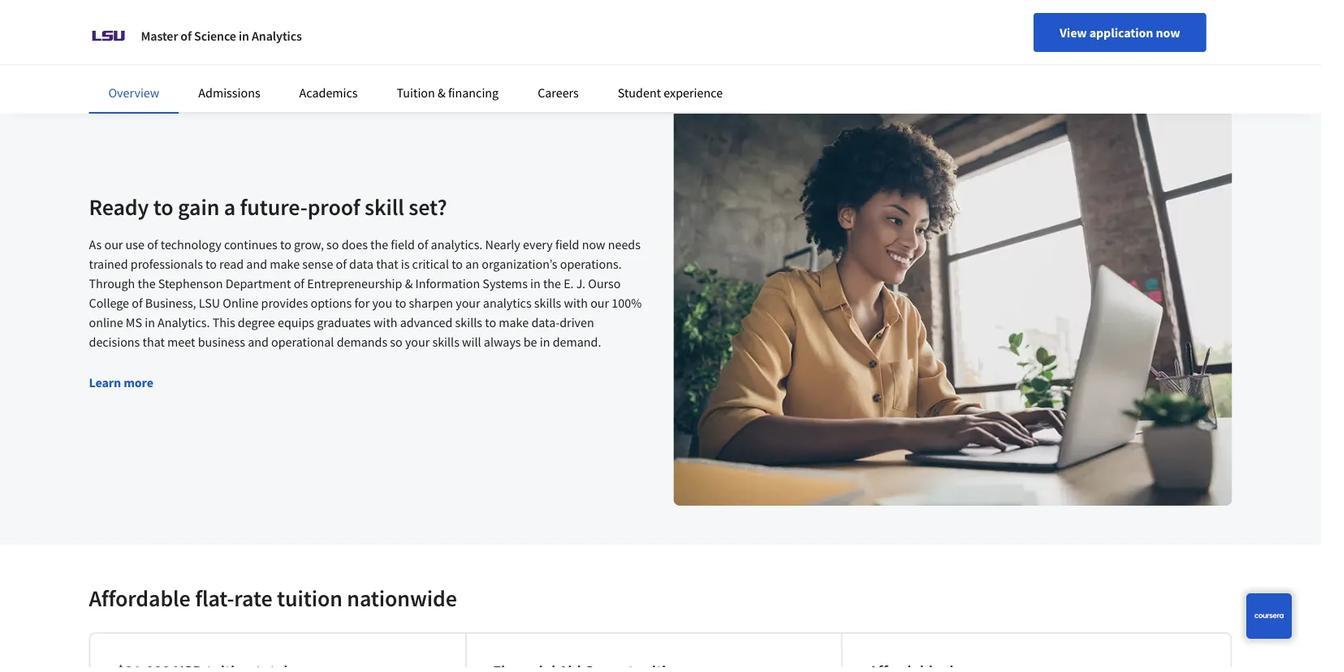 Task type: locate. For each thing, give the bounding box(es) containing it.
needs
[[608, 236, 641, 253]]

to left read
[[206, 256, 217, 272]]

1 horizontal spatial your
[[456, 295, 480, 311]]

of right master on the left of the page
[[181, 28, 192, 44]]

0 horizontal spatial the
[[138, 275, 156, 292]]

0 vertical spatial make
[[270, 256, 300, 272]]

nearly
[[485, 236, 520, 253]]

1 horizontal spatial so
[[390, 334, 403, 350]]

sense
[[302, 256, 333, 272]]

college
[[89, 295, 129, 311]]

100%
[[612, 295, 642, 311]]

1 horizontal spatial the
[[370, 236, 388, 253]]

operational
[[271, 334, 334, 350]]

0 vertical spatial now
[[1156, 24, 1180, 41]]

1 vertical spatial now
[[582, 236, 605, 253]]

experience
[[664, 84, 723, 101]]

sharpen
[[409, 295, 453, 311]]

2 vertical spatial skills
[[432, 334, 460, 350]]

1 horizontal spatial our
[[591, 295, 609, 311]]

1 vertical spatial and
[[248, 334, 269, 350]]

with down you
[[374, 314, 398, 331]]

field
[[391, 236, 415, 253], [555, 236, 579, 253]]

now inside as our use of technology continues to grow, so does the field of analytics. nearly every field now needs trained professionals to read and make sense of data that is critical to an organization's operations. through the stephenson department of entrepreneurship & information systems in the e. j. ourso college of business, lsu online provides options for you to sharpen your analytics skills with our 100% online ms in analytics. this degree equips graduates with advanced skills to make data-driven decisions that meet business and operational demands so your skills will always be in demand.
[[582, 236, 605, 253]]

1 vertical spatial so
[[390, 334, 403, 350]]

tuition & financing
[[397, 84, 499, 101]]

meet
[[167, 334, 195, 350]]

degree
[[238, 314, 275, 331]]

skills up "data-"
[[534, 295, 561, 311]]

0 vertical spatial with
[[564, 295, 588, 311]]

tuition
[[277, 584, 343, 613]]

of up provides
[[294, 275, 305, 292]]

skills left the will on the left
[[432, 334, 460, 350]]

0 horizontal spatial now
[[582, 236, 605, 253]]

does
[[342, 236, 368, 253]]

and up 'department'
[[246, 256, 267, 272]]

decisions
[[89, 334, 140, 350]]

tuition
[[397, 84, 435, 101]]

0 vertical spatial so
[[327, 236, 339, 253]]

0 vertical spatial skills
[[534, 295, 561, 311]]

to left the gain
[[153, 193, 173, 221]]

stephenson
[[158, 275, 223, 292]]

and
[[246, 256, 267, 272], [248, 334, 269, 350]]

your
[[456, 295, 480, 311], [405, 334, 430, 350]]

0 vertical spatial &
[[438, 84, 446, 101]]

as
[[89, 236, 102, 253]]

0 horizontal spatial field
[[391, 236, 415, 253]]

our right as
[[104, 236, 123, 253]]

will
[[462, 334, 481, 350]]

so left does
[[327, 236, 339, 253]]

& right tuition
[[438, 84, 446, 101]]

with
[[564, 295, 588, 311], [374, 314, 398, 331]]

information
[[415, 275, 480, 292]]

your down advanced
[[405, 334, 430, 350]]

that left is
[[376, 256, 398, 272]]

the left e.
[[543, 275, 561, 292]]

every
[[523, 236, 553, 253]]

field up is
[[391, 236, 415, 253]]

&
[[438, 84, 446, 101], [405, 275, 413, 292]]

and down degree
[[248, 334, 269, 350]]

you
[[372, 295, 392, 311]]

more
[[124, 374, 153, 391]]

view application now
[[1060, 24, 1180, 41]]

to left an
[[452, 256, 463, 272]]

now inside button
[[1156, 24, 1180, 41]]

analytics
[[483, 295, 532, 311]]

1 vertical spatial our
[[591, 295, 609, 311]]

science
[[194, 28, 236, 44]]

1 horizontal spatial field
[[555, 236, 579, 253]]

student experience link
[[618, 84, 723, 101]]

student
[[618, 84, 661, 101]]

that
[[376, 256, 398, 272], [143, 334, 165, 350]]

1 horizontal spatial &
[[438, 84, 446, 101]]

0 horizontal spatial with
[[374, 314, 398, 331]]

equips
[[278, 314, 314, 331]]

0 horizontal spatial so
[[327, 236, 339, 253]]

in
[[239, 28, 249, 44], [530, 275, 541, 292], [145, 314, 155, 331], [540, 334, 550, 350]]

0 horizontal spatial your
[[405, 334, 430, 350]]

1 horizontal spatial that
[[376, 256, 398, 272]]

trained
[[89, 256, 128, 272]]

our
[[104, 236, 123, 253], [591, 295, 609, 311]]

0 horizontal spatial that
[[143, 334, 165, 350]]

0 horizontal spatial &
[[405, 275, 413, 292]]

now right application
[[1156, 24, 1180, 41]]

with up driven
[[564, 295, 588, 311]]

view application now button
[[1034, 13, 1206, 52]]

in right the ms
[[145, 314, 155, 331]]

analytics.
[[431, 236, 483, 253]]

affordable flat-rate tuition nationwide
[[89, 584, 457, 613]]

business,
[[145, 295, 196, 311]]

nationwide
[[347, 584, 457, 613]]

field right the every
[[555, 236, 579, 253]]

1 vertical spatial that
[[143, 334, 165, 350]]

of
[[181, 28, 192, 44], [147, 236, 158, 253], [417, 236, 428, 253], [336, 256, 347, 272], [294, 275, 305, 292], [132, 295, 143, 311]]

that left meet
[[143, 334, 165, 350]]

to
[[153, 193, 173, 221], [280, 236, 291, 253], [206, 256, 217, 272], [452, 256, 463, 272], [395, 295, 406, 311], [485, 314, 496, 331]]

your down information
[[456, 295, 480, 311]]

the right does
[[370, 236, 388, 253]]

skills
[[534, 295, 561, 311], [455, 314, 482, 331], [432, 334, 460, 350]]

student experience
[[618, 84, 723, 101]]

1 vertical spatial &
[[405, 275, 413, 292]]

of left data
[[336, 256, 347, 272]]

analytics.
[[158, 314, 210, 331]]

& down is
[[405, 275, 413, 292]]

make
[[270, 256, 300, 272], [499, 314, 529, 331]]

0 vertical spatial our
[[104, 236, 123, 253]]

0 horizontal spatial our
[[104, 236, 123, 253]]

the down 'professionals'
[[138, 275, 156, 292]]

make down analytics
[[499, 314, 529, 331]]

financing
[[448, 84, 499, 101]]

list
[[89, 633, 1232, 668]]

our down ourso
[[591, 295, 609, 311]]

lsu
[[199, 295, 220, 311]]

now up the operations.
[[582, 236, 605, 253]]

e.
[[564, 275, 574, 292]]

now
[[1156, 24, 1180, 41], [582, 236, 605, 253]]

data
[[349, 256, 374, 272]]

data-
[[531, 314, 560, 331]]

1 horizontal spatial now
[[1156, 24, 1180, 41]]

learn
[[89, 374, 121, 391]]

skills up the will on the left
[[455, 314, 482, 331]]

make down grow,
[[270, 256, 300, 272]]

demands
[[337, 334, 387, 350]]

1 vertical spatial your
[[405, 334, 430, 350]]

louisiana state university logo image
[[89, 16, 128, 55]]

in right be
[[540, 334, 550, 350]]

0 vertical spatial and
[[246, 256, 267, 272]]

1 vertical spatial make
[[499, 314, 529, 331]]

0 vertical spatial your
[[456, 295, 480, 311]]

so right demands
[[390, 334, 403, 350]]



Task type: describe. For each thing, give the bounding box(es) containing it.
organization's
[[482, 256, 558, 272]]

of up the ms
[[132, 295, 143, 311]]

demand.
[[553, 334, 601, 350]]

analytics
[[252, 28, 302, 44]]

graduates
[[317, 314, 371, 331]]

provides
[[261, 295, 308, 311]]

academics link
[[299, 84, 358, 101]]

of right use
[[147, 236, 158, 253]]

careers
[[538, 84, 579, 101]]

to left grow,
[[280, 236, 291, 253]]

options
[[311, 295, 352, 311]]

be
[[524, 334, 537, 350]]

use
[[126, 236, 145, 253]]

admissions
[[198, 84, 260, 101]]

proof
[[307, 193, 360, 221]]

0 vertical spatial that
[[376, 256, 398, 272]]

affordable
[[89, 584, 191, 613]]

1 horizontal spatial with
[[564, 295, 588, 311]]

master
[[141, 28, 178, 44]]

& inside as our use of technology continues to grow, so does the field of analytics. nearly every field now needs trained professionals to read and make sense of data that is critical to an organization's operations. through the stephenson department of entrepreneurship & information systems in the e. j. ourso college of business, lsu online provides options for you to sharpen your analytics skills with our 100% online ms in analytics. this degree equips graduates with advanced skills to make data-driven decisions that meet business and operational demands so your skills will always be in demand.
[[405, 275, 413, 292]]

is
[[401, 256, 410, 272]]

to right you
[[395, 295, 406, 311]]

driven
[[560, 314, 594, 331]]

systems
[[483, 275, 528, 292]]

ready
[[89, 193, 149, 221]]

to up always
[[485, 314, 496, 331]]

advanced
[[400, 314, 453, 331]]

1 horizontal spatial make
[[499, 314, 529, 331]]

learn more link
[[89, 374, 153, 391]]

ms
[[126, 314, 142, 331]]

through
[[89, 275, 135, 292]]

gain
[[178, 193, 219, 221]]

1 vertical spatial skills
[[455, 314, 482, 331]]

skill
[[365, 193, 404, 221]]

ourso
[[588, 275, 621, 292]]

view
[[1060, 24, 1087, 41]]

continues
[[224, 236, 278, 253]]

entrepreneurship
[[307, 275, 402, 292]]

critical
[[412, 256, 449, 272]]

application
[[1090, 24, 1154, 41]]

operations.
[[560, 256, 622, 272]]

future-
[[240, 193, 308, 221]]

professionals
[[131, 256, 203, 272]]

academics
[[299, 84, 358, 101]]

business
[[198, 334, 245, 350]]

in down organization's
[[530, 275, 541, 292]]

read
[[219, 256, 244, 272]]

set?
[[409, 193, 447, 221]]

2 horizontal spatial the
[[543, 275, 561, 292]]

overview
[[108, 84, 159, 101]]

admissions link
[[198, 84, 260, 101]]

overview link
[[108, 84, 159, 101]]

careers link
[[538, 84, 579, 101]]

1 field from the left
[[391, 236, 415, 253]]

online
[[223, 295, 259, 311]]

as our use of technology continues to grow, so does the field of analytics. nearly every field now needs trained professionals to read and make sense of data that is critical to an organization's operations. through the stephenson department of entrepreneurship & information systems in the e. j. ourso college of business, lsu online provides options for you to sharpen your analytics skills with our 100% online ms in analytics. this degree equips graduates with advanced skills to make data-driven decisions that meet business and operational demands so your skills will always be in demand.
[[89, 236, 642, 350]]

rate
[[234, 584, 273, 613]]

online
[[89, 314, 123, 331]]

always
[[484, 334, 521, 350]]

flat-
[[195, 584, 234, 613]]

this
[[213, 314, 235, 331]]

for
[[355, 295, 370, 311]]

an
[[466, 256, 479, 272]]

learn more
[[89, 374, 153, 391]]

technology
[[161, 236, 222, 253]]

j.
[[576, 275, 586, 292]]

ready to gain a future-proof skill set?
[[89, 193, 447, 221]]

of up the critical on the left
[[417, 236, 428, 253]]

grow,
[[294, 236, 324, 253]]

2 field from the left
[[555, 236, 579, 253]]

1 vertical spatial with
[[374, 314, 398, 331]]

a
[[224, 193, 236, 221]]

department
[[225, 275, 291, 292]]

tuition & financing link
[[397, 84, 499, 101]]

in right science
[[239, 28, 249, 44]]

0 horizontal spatial make
[[270, 256, 300, 272]]

master of science in analytics
[[141, 28, 302, 44]]



Task type: vqa. For each thing, say whether or not it's contained in the screenshot.
the top That
yes



